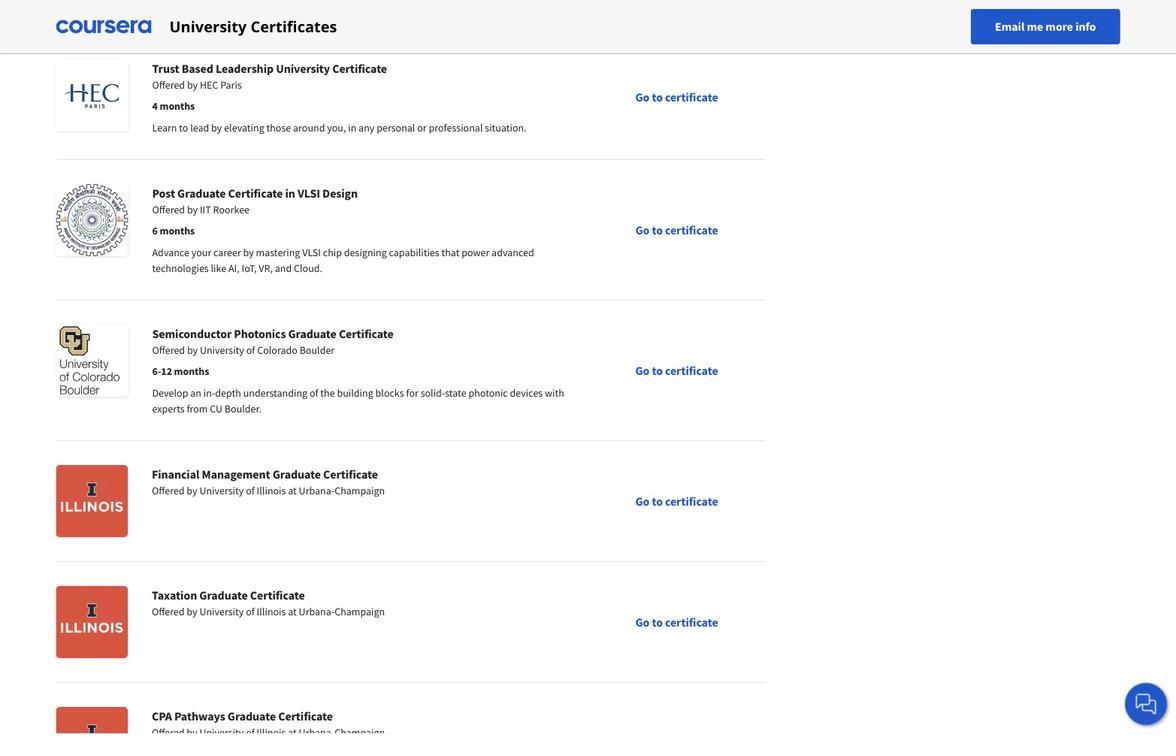 Task type: locate. For each thing, give the bounding box(es) containing it.
0 vertical spatial champaign
[[335, 484, 385, 498]]

offered up 12
[[152, 344, 185, 357]]

offered down post
[[152, 203, 185, 217]]

university inside semiconductor photonics graduate certificate offered by university of colorado boulder 6-12 months
[[200, 344, 244, 357]]

graduate inside cpa pathways graduate certificate link
[[228, 709, 276, 724]]

certificate
[[665, 90, 718, 105], [665, 223, 718, 238], [665, 363, 718, 378], [665, 494, 718, 509], [665, 615, 718, 630]]

power
[[462, 246, 490, 259]]

12
[[161, 365, 172, 378]]

to for financial management graduate certificate
[[652, 494, 663, 509]]

certificate inside 'post graduate certificate in vlsi design offered by iit roorkee 6 months'
[[228, 186, 283, 201]]

graduate
[[177, 186, 226, 201], [288, 326, 337, 341], [273, 467, 321, 482], [199, 588, 248, 603], [228, 709, 276, 724]]

to for post graduate certificate in vlsi design
[[652, 223, 663, 238]]

trust based leadership university certificate offered by hec paris 4 months
[[152, 61, 387, 113]]

2 urbana- from the top
[[299, 605, 335, 619]]

graduate right pathways
[[228, 709, 276, 724]]

2 certificate from the top
[[665, 223, 718, 238]]

at inside financial management graduate certificate offered by university of illinois at urbana-champaign
[[288, 484, 297, 498]]

1 vertical spatial university of illinois at urbana-champaign image
[[56, 586, 128, 659]]

hec
[[200, 78, 218, 92]]

iot,
[[242, 262, 257, 275]]

go for certificate
[[636, 363, 650, 378]]

1 urbana- from the top
[[299, 484, 335, 498]]

0 vertical spatial vlsi
[[298, 186, 320, 201]]

go for university
[[636, 90, 650, 105]]

pathways
[[174, 709, 225, 724]]

of
[[246, 344, 255, 357], [310, 386, 318, 400], [246, 484, 255, 498], [246, 605, 255, 619]]

offered inside financial management graduate certificate offered by university of illinois at urbana-champaign
[[152, 484, 185, 498]]

university of colorado boulder image
[[56, 325, 128, 397]]

ai,
[[228, 262, 240, 275]]

vlsi
[[298, 186, 320, 201], [302, 246, 321, 259]]

post graduate certificate in vlsi design offered by iit roorkee 6 months
[[152, 186, 358, 238]]

1 vertical spatial vlsi
[[302, 246, 321, 259]]

graduate inside semiconductor photonics graduate certificate offered by university of colorado boulder 6-12 months
[[288, 326, 337, 341]]

in left any
[[348, 121, 357, 135]]

to
[[652, 90, 663, 105], [179, 121, 188, 135], [652, 223, 663, 238], [652, 363, 663, 378], [652, 494, 663, 509], [652, 615, 663, 630]]

design
[[323, 186, 358, 201]]

by up iot,
[[243, 246, 254, 259]]

cu
[[210, 402, 223, 416]]

hec paris image
[[56, 59, 128, 132]]

2 champaign from the top
[[335, 605, 385, 619]]

champaign
[[335, 484, 385, 498], [335, 605, 385, 619]]

1 vertical spatial months
[[160, 224, 195, 238]]

illinois
[[257, 484, 286, 498], [257, 605, 286, 619]]

at inside the taxation graduate certificate offered by university of illinois at urbana-champaign
[[288, 605, 297, 619]]

6-
[[152, 365, 161, 378]]

months up an
[[174, 365, 209, 378]]

1 vertical spatial urbana-
[[299, 605, 335, 619]]

graduate up iit
[[177, 186, 226, 201]]

3 go from the top
[[636, 363, 650, 378]]

certificate inside semiconductor photonics graduate certificate offered by university of colorado boulder 6-12 months
[[339, 326, 394, 341]]

offered down the trust
[[152, 78, 185, 92]]

that
[[442, 246, 460, 259]]

email me more info
[[995, 19, 1097, 34]]

certificate inside financial management graduate certificate offered by university of illinois at urbana-champaign
[[323, 467, 378, 482]]

1 vertical spatial illinois
[[257, 605, 286, 619]]

go for in
[[636, 223, 650, 238]]

2 illinois from the top
[[257, 605, 286, 619]]

by down semiconductor
[[187, 344, 198, 357]]

0 vertical spatial in
[[348, 121, 357, 135]]

offered inside 'post graduate certificate in vlsi design offered by iit roorkee 6 months'
[[152, 203, 185, 217]]

to for trust based leadership university certificate
[[652, 90, 663, 105]]

taxation graduate certificate offered by university of illinois at urbana-champaign
[[152, 588, 385, 619]]

certificate
[[332, 61, 387, 76], [228, 186, 283, 201], [339, 326, 394, 341], [323, 467, 378, 482], [250, 588, 305, 603], [278, 709, 333, 724]]

university of illinois at urbana-champaign image for taxation
[[56, 586, 128, 659]]

by left the "hec"
[[187, 78, 198, 92]]

1 at from the top
[[288, 484, 297, 498]]

around
[[293, 121, 325, 135]]

in left the 'design' at the left of the page
[[285, 186, 295, 201]]

vlsi up cloud.
[[302, 246, 321, 259]]

5 go to certificate from the top
[[636, 615, 718, 630]]

urbana-
[[299, 484, 335, 498], [299, 605, 335, 619]]

of inside financial management graduate certificate offered by university of illinois at urbana-champaign
[[246, 484, 255, 498]]

paris
[[220, 78, 242, 92]]

by inside trust based leadership university certificate offered by hec paris 4 months
[[187, 78, 198, 92]]

university inside trust based leadership university certificate offered by hec paris 4 months
[[276, 61, 330, 76]]

months right 6
[[160, 224, 195, 238]]

1 illinois from the top
[[257, 484, 286, 498]]

1 certificate from the top
[[665, 90, 718, 105]]

offered
[[152, 78, 185, 92], [152, 203, 185, 217], [152, 344, 185, 357], [152, 484, 185, 498], [152, 605, 185, 619]]

an
[[190, 386, 201, 400]]

photonic
[[469, 386, 508, 400]]

0 vertical spatial university of illinois at urbana-champaign image
[[56, 465, 128, 538]]

develop
[[152, 386, 188, 400]]

months right 4
[[160, 99, 195, 113]]

in-
[[204, 386, 215, 400]]

3 go to certificate from the top
[[636, 363, 718, 378]]

1 go from the top
[[636, 90, 650, 105]]

go to certificate
[[636, 90, 718, 105], [636, 223, 718, 238], [636, 363, 718, 378], [636, 494, 718, 509], [636, 615, 718, 630]]

professional
[[429, 121, 483, 135]]

graduate inside 'post graduate certificate in vlsi design offered by iit roorkee 6 months'
[[177, 186, 226, 201]]

offered down the financial
[[152, 484, 185, 498]]

by down the financial
[[187, 484, 197, 498]]

your
[[191, 246, 211, 259]]

graduate inside financial management graduate certificate offered by university of illinois at urbana-champaign
[[273, 467, 321, 482]]

1 champaign from the top
[[335, 484, 385, 498]]

vlsi left the 'design' at the left of the page
[[298, 186, 320, 201]]

roorkee
[[213, 203, 250, 217]]

2 at from the top
[[288, 605, 297, 619]]

university of illinois at urbana-champaign image
[[56, 465, 128, 538], [56, 586, 128, 659]]

graduate up boulder
[[288, 326, 337, 341]]

0 vertical spatial at
[[288, 484, 297, 498]]

by left iit
[[187, 203, 198, 217]]

certificate for certificate
[[665, 363, 718, 378]]

1 vertical spatial at
[[288, 605, 297, 619]]

at
[[288, 484, 297, 498], [288, 605, 297, 619]]

to for semiconductor photonics graduate certificate
[[652, 363, 663, 378]]

1 go to certificate from the top
[[636, 90, 718, 105]]

vlsi inside 'post graduate certificate in vlsi design offered by iit roorkee 6 months'
[[298, 186, 320, 201]]

offered inside trust based leadership university certificate offered by hec paris 4 months
[[152, 78, 185, 92]]

university inside the taxation graduate certificate offered by university of illinois at urbana-champaign
[[200, 605, 244, 619]]

chat with us image
[[1134, 692, 1159, 716]]

1 vertical spatial champaign
[[335, 605, 385, 619]]

graduate right taxation
[[199, 588, 248, 603]]

in inside 'post graduate certificate in vlsi design offered by iit roorkee 6 months'
[[285, 186, 295, 201]]

illinois inside the taxation graduate certificate offered by university of illinois at urbana-champaign
[[257, 605, 286, 619]]

5 certificate from the top
[[665, 615, 718, 630]]

develop an in-depth understanding of the building blocks for solid-state photonic devices with experts from cu boulder.
[[152, 386, 564, 416]]

of inside the taxation graduate certificate offered by university of illinois at urbana-champaign
[[246, 605, 255, 619]]

chip
[[323, 246, 342, 259]]

certificate for university
[[665, 90, 718, 105]]

certificates
[[251, 16, 337, 37]]

understanding
[[243, 386, 308, 400]]

in
[[348, 121, 357, 135], [285, 186, 295, 201]]

2 go to certificate from the top
[[636, 223, 718, 238]]

1 vertical spatial in
[[285, 186, 295, 201]]

like
[[211, 262, 226, 275]]

4
[[152, 99, 158, 113]]

go
[[636, 90, 650, 105], [636, 223, 650, 238], [636, 363, 650, 378], [636, 494, 650, 509], [636, 615, 650, 630]]

2 go from the top
[[636, 223, 650, 238]]

2 vertical spatial months
[[174, 365, 209, 378]]

0 vertical spatial illinois
[[257, 484, 286, 498]]

months
[[160, 99, 195, 113], [160, 224, 195, 238], [174, 365, 209, 378]]

1 university of illinois at urbana-champaign image from the top
[[56, 465, 128, 538]]

of inside develop an in-depth understanding of the building blocks for solid-state photonic devices with experts from cu boulder.
[[310, 386, 318, 400]]

graduate for management
[[273, 467, 321, 482]]

semiconductor photonics graduate certificate offered by university of colorado boulder 6-12 months
[[152, 326, 394, 378]]

by
[[187, 78, 198, 92], [211, 121, 222, 135], [187, 203, 198, 217], [243, 246, 254, 259], [187, 344, 198, 357], [187, 484, 197, 498], [187, 605, 197, 619]]

go to certificate for university
[[636, 90, 718, 105]]

graduate right "management"
[[273, 467, 321, 482]]

0 horizontal spatial in
[[285, 186, 295, 201]]

post
[[152, 186, 175, 201]]

3 certificate from the top
[[665, 363, 718, 378]]

management
[[202, 467, 270, 482]]

offered down taxation
[[152, 605, 185, 619]]

leadership
[[216, 61, 274, 76]]

by down taxation
[[187, 605, 197, 619]]

0 vertical spatial urbana-
[[299, 484, 335, 498]]

urbana- inside financial management graduate certificate offered by university of illinois at urbana-champaign
[[299, 484, 335, 498]]

learn
[[152, 121, 177, 135]]

2 university of illinois at urbana-champaign image from the top
[[56, 586, 128, 659]]

for
[[406, 386, 419, 400]]

vlsi inside the advance your career by mastering vlsi chip designing capabilities that power advanced technologies like ai, iot, vr, and cloud.
[[302, 246, 321, 259]]

university
[[170, 16, 247, 37], [276, 61, 330, 76], [200, 344, 244, 357], [200, 484, 244, 498], [200, 605, 244, 619]]

0 vertical spatial months
[[160, 99, 195, 113]]



Task type: vqa. For each thing, say whether or not it's contained in the screenshot.


Task type: describe. For each thing, give the bounding box(es) containing it.
with
[[545, 386, 564, 400]]

by inside the taxation graduate certificate offered by university of illinois at urbana-champaign
[[187, 605, 197, 619]]

cloud.
[[294, 262, 323, 275]]

based
[[182, 61, 213, 76]]

financial
[[152, 467, 200, 482]]

iit roorkee image
[[56, 184, 128, 256]]

university inside financial management graduate certificate offered by university of illinois at urbana-champaign
[[200, 484, 244, 498]]

certificate for in
[[665, 223, 718, 238]]

iit
[[200, 203, 211, 217]]

by right lead
[[211, 121, 222, 135]]

you,
[[327, 121, 346, 135]]

cpa pathways graduate certificate link
[[56, 683, 766, 735]]

experts
[[152, 402, 185, 416]]

cpa pathways graduate certificate
[[152, 709, 333, 724]]

designing
[[344, 246, 387, 259]]

blocks
[[376, 386, 404, 400]]

1 horizontal spatial in
[[348, 121, 357, 135]]

boulder.
[[225, 402, 262, 416]]

financial management graduate certificate offered by university of illinois at urbana-champaign
[[152, 467, 385, 498]]

by inside semiconductor photonics graduate certificate offered by university of colorado boulder 6-12 months
[[187, 344, 198, 357]]

6
[[152, 224, 158, 238]]

any
[[359, 121, 375, 135]]

university of illinois at urbana-champaign image for financial
[[56, 465, 128, 538]]

or
[[417, 121, 427, 135]]

boulder
[[300, 344, 335, 357]]

the
[[321, 386, 335, 400]]

champaign inside financial management graduate certificate offered by university of illinois at urbana-champaign
[[335, 484, 385, 498]]

champaign inside the taxation graduate certificate offered by university of illinois at urbana-champaign
[[335, 605, 385, 619]]

devices
[[510, 386, 543, 400]]

state
[[445, 386, 467, 400]]

by inside the advance your career by mastering vlsi chip designing capabilities that power advanced technologies like ai, iot, vr, and cloud.
[[243, 246, 254, 259]]

4 go from the top
[[636, 494, 650, 509]]

email me more info button
[[971, 9, 1121, 44]]

photonics
[[234, 326, 286, 341]]

certificate inside the taxation graduate certificate offered by university of illinois at urbana-champaign
[[250, 588, 305, 603]]

advance
[[152, 246, 189, 259]]

email
[[995, 19, 1025, 34]]

urbana- inside the taxation graduate certificate offered by university of illinois at urbana-champaign
[[299, 605, 335, 619]]

info
[[1076, 19, 1097, 34]]

4 certificate from the top
[[665, 494, 718, 509]]

colorado
[[257, 344, 298, 357]]

vr,
[[259, 262, 273, 275]]

advanced
[[492, 246, 534, 259]]

offered inside the taxation graduate certificate offered by university of illinois at urbana-champaign
[[152, 605, 185, 619]]

trust
[[152, 61, 179, 76]]

go to certificate for certificate
[[636, 363, 718, 378]]

technologies
[[152, 262, 209, 275]]

solid-
[[421, 386, 445, 400]]

months inside trust based leadership university certificate offered by hec paris 4 months
[[160, 99, 195, 113]]

certificate inside trust based leadership university certificate offered by hec paris 4 months
[[332, 61, 387, 76]]

university certificates
[[170, 16, 337, 37]]

personal
[[377, 121, 415, 135]]

career
[[214, 246, 241, 259]]

more
[[1046, 19, 1074, 34]]

go to certificate for in
[[636, 223, 718, 238]]

from
[[187, 402, 208, 416]]

lead
[[190, 121, 209, 135]]

5 go from the top
[[636, 615, 650, 630]]

graduate for photonics
[[288, 326, 337, 341]]

graduate inside the taxation graduate certificate offered by university of illinois at urbana-champaign
[[199, 588, 248, 603]]

graduate for pathways
[[228, 709, 276, 724]]

situation.
[[485, 121, 527, 135]]

to for taxation graduate certificate
[[652, 615, 663, 630]]

months inside semiconductor photonics graduate certificate offered by university of colorado boulder 6-12 months
[[174, 365, 209, 378]]

4 go to certificate from the top
[[636, 494, 718, 509]]

depth
[[215, 386, 241, 400]]

building
[[337, 386, 373, 400]]

me
[[1027, 19, 1044, 34]]

advance your career by mastering vlsi chip designing capabilities that power advanced technologies like ai, iot, vr, and cloud.
[[152, 246, 534, 275]]

cpa
[[152, 709, 172, 724]]

of inside semiconductor photonics graduate certificate offered by university of colorado boulder 6-12 months
[[246, 344, 255, 357]]

offered inside semiconductor photonics graduate certificate offered by university of colorado boulder 6-12 months
[[152, 344, 185, 357]]

those
[[266, 121, 291, 135]]

by inside financial management graduate certificate offered by university of illinois at urbana-champaign
[[187, 484, 197, 498]]

months inside 'post graduate certificate in vlsi design offered by iit roorkee 6 months'
[[160, 224, 195, 238]]

illinois inside financial management graduate certificate offered by university of illinois at urbana-champaign
[[257, 484, 286, 498]]

and
[[275, 262, 292, 275]]

capabilities
[[389, 246, 440, 259]]

by inside 'post graduate certificate in vlsi design offered by iit roorkee 6 months'
[[187, 203, 198, 217]]

coursera image
[[56, 15, 151, 39]]

learn to lead by elevating those around you, in any personal or professional situation.
[[152, 121, 527, 135]]

elevating
[[224, 121, 264, 135]]

mastering
[[256, 246, 300, 259]]

semiconductor
[[152, 326, 232, 341]]

taxation
[[152, 588, 197, 603]]



